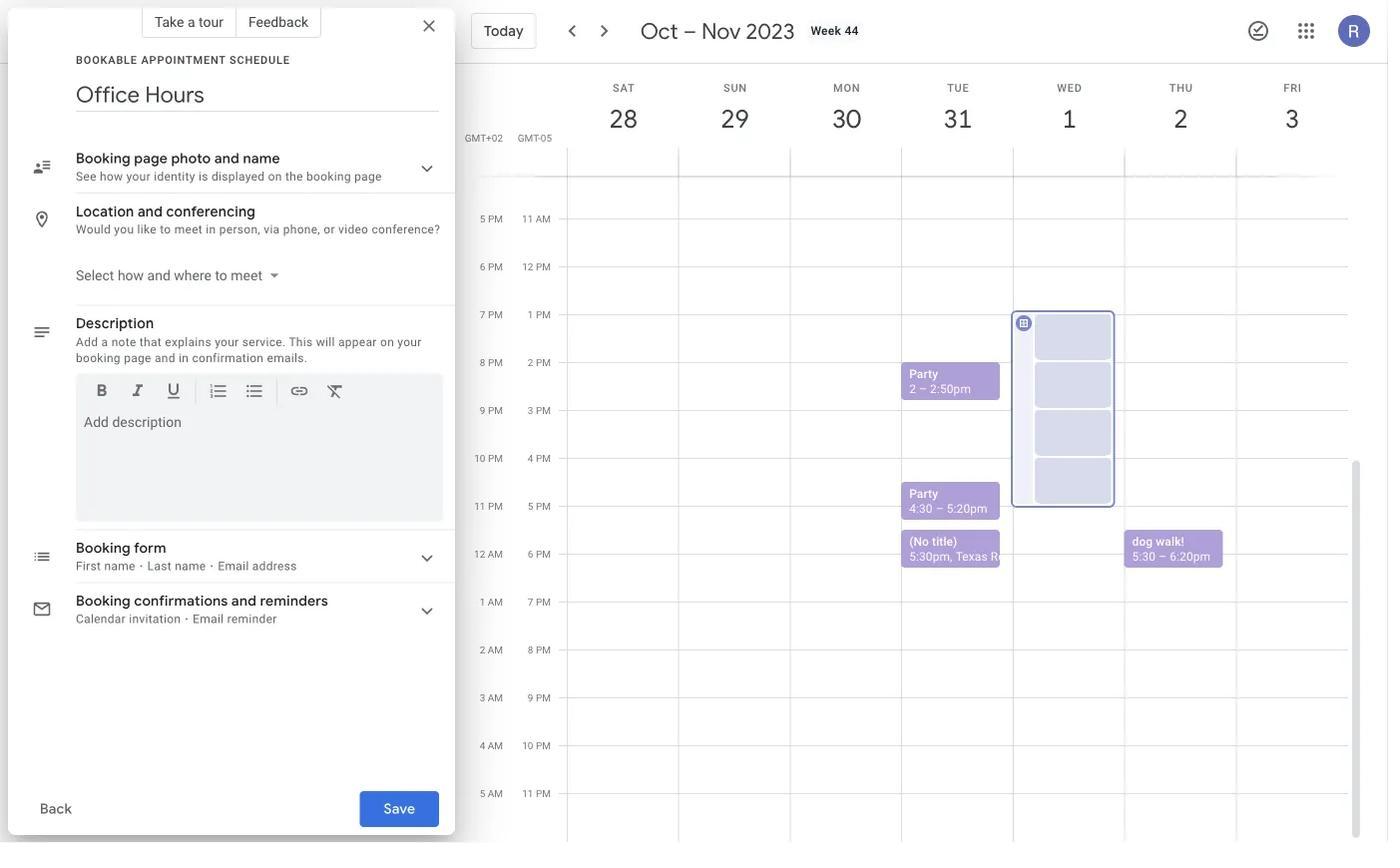 Task type: describe. For each thing, give the bounding box(es) containing it.
Description text field
[[84, 414, 435, 514]]

select
[[76, 267, 114, 284]]

select how and where to meet button
[[68, 258, 287, 294]]

bookable
[[76, 53, 138, 66]]

5 cell from the left
[[1011, 0, 1126, 843]]

monday, october 30 element
[[824, 96, 870, 142]]

reminder
[[227, 613, 277, 627]]

1 for am
[[480, 596, 486, 608]]

location
[[76, 203, 134, 221]]

2 vertical spatial 4
[[480, 740, 486, 752]]

1 horizontal spatial 9
[[528, 692, 534, 704]]

1 vertical spatial 7
[[528, 596, 534, 608]]

1 vertical spatial 11 pm
[[522, 788, 551, 800]]

cell containing dog walk!
[[1125, 0, 1237, 843]]

nov
[[702, 17, 741, 45]]

sun
[[724, 81, 748, 94]]

person,
[[219, 223, 261, 237]]

page for description
[[124, 351, 151, 365]]

2 up 3 pm
[[528, 356, 534, 368]]

12 am
[[474, 548, 503, 560]]

calendar
[[76, 613, 126, 627]]

back
[[40, 801, 72, 819]]

oct
[[641, 17, 679, 45]]

0 horizontal spatial 11 pm
[[475, 500, 503, 512]]

1 vertical spatial 4 pm
[[528, 452, 551, 464]]

and inside description add a note that explains your service. this will appear on your booking page and in confirmation emails.
[[155, 351, 176, 365]]

invitation
[[129, 613, 181, 627]]

tue
[[948, 81, 970, 94]]

28
[[608, 102, 637, 135]]

will
[[316, 335, 335, 349]]

44
[[845, 24, 859, 38]]

31
[[943, 102, 972, 135]]

take
[[155, 13, 184, 30]]

booking for that
[[76, 351, 121, 365]]

2 pm
[[528, 356, 551, 368]]

fri
[[1284, 81, 1303, 94]]

on for that
[[380, 335, 394, 349]]

05
[[541, 132, 552, 144]]

conference?
[[372, 223, 441, 237]]

3 for am
[[480, 692, 486, 704]]

gmt+02
[[465, 132, 503, 144]]

5:30
[[1133, 550, 1156, 564]]

2 horizontal spatial your
[[398, 335, 422, 349]]

4:30
[[910, 502, 933, 516]]

first
[[76, 560, 101, 574]]

2:50pm
[[931, 382, 972, 396]]

0 vertical spatial page
[[134, 150, 168, 168]]

1 horizontal spatial your
[[215, 335, 239, 349]]

mon
[[834, 81, 861, 94]]

12 pm
[[522, 261, 551, 273]]

2 inside thu 2
[[1173, 102, 1188, 135]]

,
[[951, 550, 953, 564]]

video
[[339, 223, 369, 237]]

explains
[[165, 335, 212, 349]]

and inside 'booking page photo and name see how your identity is displayed on the booking page'
[[215, 150, 240, 168]]

2023
[[746, 17, 795, 45]]

is
[[199, 170, 208, 184]]

tue 31
[[943, 81, 972, 135]]

1 horizontal spatial 9 pm
[[528, 692, 551, 704]]

location and conferencing would you like to meet in person, via phone, or video conference?
[[76, 203, 441, 237]]

today button
[[471, 7, 537, 55]]

am for 11 am
[[536, 213, 551, 225]]

0 horizontal spatial 4 pm
[[480, 165, 503, 177]]

conferencing
[[166, 203, 256, 221]]

a inside description add a note that explains your service. this will appear on your booking page and in confirmation emails.
[[101, 335, 108, 349]]

calendar invitation
[[76, 613, 181, 627]]

1 inside wed 1
[[1062, 102, 1076, 135]]

email reminder
[[193, 613, 277, 627]]

2 vertical spatial 11
[[522, 788, 534, 800]]

booking confirmations and reminders
[[76, 593, 328, 611]]

to inside select how and where to meet dropdown button
[[215, 267, 228, 284]]

and inside location and conferencing would you like to meet in person, via phone, or video conference?
[[138, 203, 163, 221]]

back button
[[24, 786, 88, 834]]

5:20pm
[[947, 502, 988, 516]]

0 horizontal spatial 6 pm
[[480, 261, 503, 273]]

tour
[[199, 13, 224, 30]]

appointment
[[141, 53, 226, 66]]

– right oct
[[684, 17, 697, 45]]

1 vertical spatial 10 pm
[[522, 740, 551, 752]]

bookable appointment schedule
[[76, 53, 290, 66]]

12 for 12 am
[[474, 548, 486, 560]]

description
[[76, 315, 154, 333]]

0 horizontal spatial 8 pm
[[480, 356, 503, 368]]

feedback button
[[237, 6, 322, 38]]

displayed
[[212, 170, 265, 184]]

am for 2 am
[[488, 644, 503, 656]]

bulleted list image
[[245, 381, 265, 404]]

feedback
[[249, 13, 309, 30]]

oct – nov 2023
[[641, 17, 795, 45]]

29
[[720, 102, 748, 135]]

0 vertical spatial 5 pm
[[480, 213, 503, 225]]

address
[[252, 560, 297, 574]]

30 column header
[[790, 64, 903, 176]]

confirmations
[[134, 593, 228, 611]]

am for 5 am
[[488, 788, 503, 800]]

1 vertical spatial 11
[[475, 500, 486, 512]]

how inside 'booking page photo and name see how your identity is displayed on the booking page'
[[100, 170, 123, 184]]

0 horizontal spatial 7
[[480, 309, 486, 321]]

party 4:30 – 5:20pm
[[910, 487, 988, 516]]

wednesday, november 1 element
[[1047, 96, 1093, 142]]

note
[[111, 335, 136, 349]]

via
[[264, 223, 280, 237]]

numbered list image
[[209, 381, 229, 404]]

1 vertical spatial 7 pm
[[528, 596, 551, 608]]

0 vertical spatial 6
[[480, 261, 486, 273]]

first name
[[76, 560, 136, 574]]

where
[[174, 267, 212, 284]]

0 vertical spatial 10
[[475, 452, 486, 464]]

friday, november 3 element
[[1270, 96, 1316, 142]]

sat
[[613, 81, 636, 94]]

phone,
[[283, 223, 321, 237]]

5 am
[[480, 788, 503, 800]]

or
[[324, 223, 335, 237]]

(no
[[910, 535, 930, 549]]

1 pm
[[528, 309, 551, 321]]

thu 2
[[1170, 81, 1194, 135]]

identity
[[154, 170, 195, 184]]

grid containing 28
[[463, 0, 1365, 843]]

your inside 'booking page photo and name see how your identity is displayed on the booking page'
[[126, 170, 151, 184]]

see
[[76, 170, 97, 184]]

1 vertical spatial 10
[[522, 740, 534, 752]]

dog walk! 5:30 – 6:20pm
[[1133, 535, 1211, 564]]

(no title)
[[910, 535, 958, 549]]

schedule
[[230, 53, 290, 66]]

sun 29
[[720, 81, 748, 135]]

last
[[147, 560, 172, 574]]

booking for name
[[307, 170, 351, 184]]

formatting options toolbar
[[76, 374, 443, 416]]

12 for 12 pm
[[522, 261, 534, 273]]

mon 30
[[831, 81, 861, 135]]

reminders
[[260, 593, 328, 611]]

28 column header
[[567, 64, 680, 176]]

name for first name
[[104, 560, 136, 574]]

how inside dropdown button
[[118, 267, 144, 284]]



Task type: locate. For each thing, give the bounding box(es) containing it.
1 down the 12 pm
[[528, 309, 534, 321]]

email left address
[[218, 560, 249, 574]]

1 vertical spatial party
[[910, 487, 939, 501]]

and up like
[[138, 203, 163, 221]]

11
[[522, 213, 533, 225], [475, 500, 486, 512], [522, 788, 534, 800]]

1 horizontal spatial booking
[[307, 170, 351, 184]]

and left where on the left
[[147, 267, 171, 284]]

6 pm
[[480, 261, 503, 273], [528, 548, 551, 560]]

party
[[910, 367, 939, 381], [910, 487, 939, 501]]

description add a note that explains your service. this will appear on your booking page and in confirmation emails.
[[76, 315, 422, 365]]

3 for pm
[[528, 404, 534, 416]]

0 vertical spatial 7 pm
[[480, 309, 503, 321]]

name for last name
[[175, 560, 206, 574]]

3 cell from the left
[[791, 0, 903, 843]]

10 pm right 4 am at the left bottom
[[522, 740, 551, 752]]

and inside dropdown button
[[147, 267, 171, 284]]

0 horizontal spatial 3
[[480, 692, 486, 704]]

2 party from the top
[[910, 487, 939, 501]]

7 pm right 1 am
[[528, 596, 551, 608]]

booking up first name
[[76, 540, 131, 558]]

7 right 1 am
[[528, 596, 534, 608]]

11 up 12 am
[[475, 500, 486, 512]]

booking inside 'booking page photo and name see how your identity is displayed on the booking page'
[[307, 170, 351, 184]]

8 left 2 pm
[[480, 356, 486, 368]]

booking form
[[76, 540, 166, 558]]

Add title text field
[[76, 80, 439, 110]]

2 vertical spatial booking
[[76, 593, 131, 611]]

7 pm
[[480, 309, 503, 321], [528, 596, 551, 608]]

0 vertical spatial 1
[[1062, 102, 1076, 135]]

4 am
[[480, 740, 503, 752]]

page inside description add a note that explains your service. this will appear on your booking page and in confirmation emails.
[[124, 351, 151, 365]]

sunday, october 29 element
[[713, 96, 758, 142]]

meet down conferencing
[[174, 223, 203, 237]]

3 am
[[480, 692, 503, 704]]

grid
[[463, 0, 1365, 843]]

6 right 12 am
[[528, 548, 534, 560]]

1 cell from the left
[[568, 0, 680, 843]]

1 horizontal spatial 8
[[528, 644, 534, 656]]

email down booking confirmations and reminders
[[193, 613, 224, 627]]

booking for booking confirmations and reminders
[[76, 593, 131, 611]]

12
[[522, 261, 534, 273], [474, 548, 486, 560]]

a inside take a tour button
[[188, 13, 195, 30]]

1 vertical spatial page
[[355, 170, 382, 184]]

4 down gmt+02 on the top of page
[[480, 165, 486, 177]]

30
[[831, 102, 860, 135]]

party for 2
[[910, 367, 939, 381]]

5 left 11 am
[[480, 213, 486, 225]]

0 horizontal spatial meet
[[174, 223, 203, 237]]

7
[[480, 309, 486, 321], [528, 596, 534, 608]]

form
[[134, 540, 166, 558]]

meet inside dropdown button
[[231, 267, 263, 284]]

1 horizontal spatial 6 pm
[[528, 548, 551, 560]]

3 down 2 pm
[[528, 404, 534, 416]]

12 down 11 am
[[522, 261, 534, 273]]

2 column header
[[1125, 64, 1237, 176]]

3 column header
[[1236, 64, 1349, 176]]

11 right 5 am
[[522, 788, 534, 800]]

email for email address
[[218, 560, 249, 574]]

am
[[536, 213, 551, 225], [488, 548, 503, 560], [488, 596, 503, 608], [488, 644, 503, 656], [488, 692, 503, 704], [488, 740, 503, 752], [488, 788, 503, 800]]

2 booking from the top
[[76, 540, 131, 558]]

booking page photo and name see how your identity is displayed on the booking page
[[76, 150, 382, 184]]

6
[[480, 261, 486, 273], [528, 548, 534, 560]]

email
[[218, 560, 249, 574], [193, 613, 224, 627]]

in inside location and conferencing would you like to meet in person, via phone, or video conference?
[[206, 223, 216, 237]]

am for 12 am
[[488, 548, 503, 560]]

11 up the 12 pm
[[522, 213, 533, 225]]

row
[[559, 0, 1349, 843]]

you
[[114, 223, 134, 237]]

1 vertical spatial 9 pm
[[528, 692, 551, 704]]

1 vertical spatial booking
[[76, 540, 131, 558]]

0 vertical spatial 4
[[480, 165, 486, 177]]

0 horizontal spatial 5 pm
[[480, 213, 503, 225]]

4 up 5 am
[[480, 740, 486, 752]]

0 horizontal spatial to
[[160, 223, 171, 237]]

0 vertical spatial 9
[[480, 404, 486, 416]]

am for 4 am
[[488, 740, 503, 752]]

0 vertical spatial a
[[188, 13, 195, 30]]

am for 1 am
[[488, 596, 503, 608]]

0 horizontal spatial 6
[[480, 261, 486, 273]]

4
[[480, 165, 486, 177], [528, 452, 534, 464], [480, 740, 486, 752]]

1 vertical spatial 4
[[528, 452, 534, 464]]

1 horizontal spatial in
[[206, 223, 216, 237]]

page for booking
[[355, 170, 382, 184]]

would
[[76, 223, 111, 237]]

1 horizontal spatial 11 pm
[[522, 788, 551, 800]]

your
[[126, 170, 151, 184], [215, 335, 239, 349], [398, 335, 422, 349]]

on left the
[[268, 170, 282, 184]]

booking for booking page photo and name see how your identity is displayed on the booking page
[[76, 150, 131, 168]]

in
[[206, 223, 216, 237], [179, 351, 189, 365]]

1
[[1062, 102, 1076, 135], [528, 309, 534, 321], [480, 596, 486, 608]]

2 vertical spatial page
[[124, 351, 151, 365]]

am up the 12 pm
[[536, 213, 551, 225]]

your right appear
[[398, 335, 422, 349]]

thursday, november 2 element
[[1159, 96, 1205, 142]]

and up displayed
[[215, 150, 240, 168]]

tuesday, october 31 element
[[936, 96, 982, 142]]

1 vertical spatial 3
[[528, 404, 534, 416]]

service.
[[242, 335, 286, 349]]

am up 4 am at the left bottom
[[488, 692, 503, 704]]

4 down 3 pm
[[528, 452, 534, 464]]

0 horizontal spatial 12
[[474, 548, 486, 560]]

1 party from the top
[[910, 367, 939, 381]]

1 horizontal spatial meet
[[231, 267, 263, 284]]

9 pm left 3 pm
[[480, 404, 503, 416]]

party up 2:50pm
[[910, 367, 939, 381]]

1 horizontal spatial name
[[175, 560, 206, 574]]

5 down 4 am at the left bottom
[[480, 788, 486, 800]]

10 right 4 am at the left bottom
[[522, 740, 534, 752]]

party inside party 4:30 – 5:20pm
[[910, 487, 939, 501]]

cell containing party
[[902, 0, 1014, 843]]

name up displayed
[[243, 150, 280, 168]]

1 horizontal spatial 8 pm
[[528, 644, 551, 656]]

1 vertical spatial 5 pm
[[528, 500, 551, 512]]

wed 1
[[1058, 81, 1083, 135]]

1 horizontal spatial 3
[[528, 404, 534, 416]]

11 pm right 5 am
[[522, 788, 551, 800]]

row containing party
[[559, 0, 1349, 843]]

1 horizontal spatial 5 pm
[[528, 500, 551, 512]]

1 vertical spatial a
[[101, 335, 108, 349]]

5 pm down 3 pm
[[528, 500, 551, 512]]

2 horizontal spatial 1
[[1062, 102, 1076, 135]]

dog
[[1133, 535, 1154, 549]]

0 horizontal spatial booking
[[76, 351, 121, 365]]

6 cell from the left
[[1125, 0, 1237, 843]]

2 down 'thu'
[[1173, 102, 1188, 135]]

5 down 3 pm
[[528, 500, 534, 512]]

your up confirmation
[[215, 335, 239, 349]]

2 up 3 am
[[480, 644, 486, 656]]

meet down person,
[[231, 267, 263, 284]]

0 vertical spatial 12
[[522, 261, 534, 273]]

and up reminder
[[232, 593, 257, 611]]

to right like
[[160, 223, 171, 237]]

insert link image
[[290, 381, 310, 404]]

2
[[1173, 102, 1188, 135], [528, 356, 534, 368], [910, 382, 917, 396], [480, 644, 486, 656]]

2 am
[[480, 644, 503, 656]]

gmt-05
[[518, 132, 552, 144]]

on inside 'booking page photo and name see how your identity is displayed on the booking page'
[[268, 170, 282, 184]]

booking inside description add a note that explains your service. this will appear on your booking page and in confirmation emails.
[[76, 351, 121, 365]]

29 column header
[[679, 64, 791, 176]]

6 pm right 12 am
[[528, 548, 551, 560]]

– inside dog walk! 5:30 – 6:20pm
[[1159, 550, 1167, 564]]

1 column header
[[1013, 64, 1126, 176]]

0 vertical spatial 4 pm
[[480, 165, 503, 177]]

4 cell from the left
[[902, 0, 1014, 843]]

a left tour
[[188, 13, 195, 30]]

booking up calendar
[[76, 593, 131, 611]]

booking up see in the top left of the page
[[76, 150, 131, 168]]

3 down fri
[[1285, 102, 1299, 135]]

booking for booking form
[[76, 540, 131, 558]]

9 right 3 am
[[528, 692, 534, 704]]

3 up 4 am at the left bottom
[[480, 692, 486, 704]]

appear
[[338, 335, 377, 349]]

pm
[[488, 165, 503, 177], [488, 213, 503, 225], [488, 261, 503, 273], [536, 261, 551, 273], [488, 309, 503, 321], [536, 309, 551, 321], [488, 356, 503, 368], [536, 356, 551, 368], [488, 404, 503, 416], [536, 404, 551, 416], [488, 452, 503, 464], [536, 452, 551, 464], [488, 500, 503, 512], [536, 500, 551, 512], [536, 548, 551, 560], [536, 596, 551, 608], [536, 644, 551, 656], [536, 692, 551, 704], [536, 740, 551, 752], [536, 788, 551, 800]]

1 vertical spatial email
[[193, 613, 224, 627]]

1 vertical spatial booking
[[76, 351, 121, 365]]

2 horizontal spatial 3
[[1285, 102, 1299, 135]]

1 vertical spatial 8 pm
[[528, 644, 551, 656]]

am up 1 am
[[488, 548, 503, 560]]

to
[[160, 223, 171, 237], [215, 267, 228, 284]]

page
[[134, 150, 168, 168], [355, 170, 382, 184], [124, 351, 151, 365]]

0 horizontal spatial on
[[268, 170, 282, 184]]

1 horizontal spatial to
[[215, 267, 228, 284]]

3
[[1285, 102, 1299, 135], [528, 404, 534, 416], [480, 692, 486, 704]]

5 pm left 11 am
[[480, 213, 503, 225]]

in down conferencing
[[206, 223, 216, 237]]

am for 3 am
[[488, 692, 503, 704]]

1 horizontal spatial a
[[188, 13, 195, 30]]

7 left 1 pm
[[480, 309, 486, 321]]

and
[[215, 150, 240, 168], [138, 203, 163, 221], [147, 267, 171, 284], [155, 351, 176, 365], [232, 593, 257, 611]]

0 vertical spatial 7
[[480, 309, 486, 321]]

page down that
[[124, 351, 151, 365]]

– down walk!
[[1159, 550, 1167, 564]]

title)
[[933, 535, 958, 549]]

1 horizontal spatial 7
[[528, 596, 534, 608]]

saturday, october 28 element
[[601, 96, 647, 142]]

a right add
[[101, 335, 108, 349]]

1 horizontal spatial 1
[[528, 309, 534, 321]]

0 vertical spatial 3
[[1285, 102, 1299, 135]]

6 left the 12 pm
[[480, 261, 486, 273]]

0 vertical spatial party
[[910, 367, 939, 381]]

31 column header
[[902, 64, 1014, 176]]

1 horizontal spatial 12
[[522, 261, 534, 273]]

on
[[268, 170, 282, 184], [380, 335, 394, 349]]

0 vertical spatial 10 pm
[[475, 452, 503, 464]]

8 pm left 2 pm
[[480, 356, 503, 368]]

10
[[475, 452, 486, 464], [522, 740, 534, 752]]

– inside party 4:30 – 5:20pm
[[936, 502, 944, 516]]

booking inside 'booking page photo and name see how your identity is displayed on the booking page'
[[76, 150, 131, 168]]

8
[[480, 356, 486, 368], [528, 644, 534, 656]]

1 booking from the top
[[76, 150, 131, 168]]

remove formatting image
[[326, 381, 345, 404]]

emails.
[[267, 351, 308, 365]]

name right last
[[175, 560, 206, 574]]

0 horizontal spatial 9
[[480, 404, 486, 416]]

meet inside location and conferencing would you like to meet in person, via phone, or video conference?
[[174, 223, 203, 237]]

and down that
[[155, 351, 176, 365]]

10 up 12 am
[[475, 452, 486, 464]]

party up 4:30 on the right of page
[[910, 487, 939, 501]]

your left 'identity'
[[126, 170, 151, 184]]

like
[[137, 223, 157, 237]]

0 horizontal spatial in
[[179, 351, 189, 365]]

fri 3
[[1284, 81, 1303, 135]]

1 vertical spatial meet
[[231, 267, 263, 284]]

add
[[76, 335, 98, 349]]

sat 28
[[608, 81, 637, 135]]

0 vertical spatial to
[[160, 223, 171, 237]]

on right appear
[[380, 335, 394, 349]]

0 vertical spatial 8
[[480, 356, 486, 368]]

1 horizontal spatial 10
[[522, 740, 534, 752]]

1 horizontal spatial 6
[[528, 548, 534, 560]]

1 for pm
[[528, 309, 534, 321]]

cell
[[568, 0, 680, 843], [680, 0, 791, 843], [791, 0, 903, 843], [902, 0, 1014, 843], [1011, 0, 1126, 843], [1125, 0, 1237, 843], [1237, 0, 1349, 843]]

0 vertical spatial meet
[[174, 223, 203, 237]]

1 down 12 am
[[480, 596, 486, 608]]

on for name
[[268, 170, 282, 184]]

week
[[811, 24, 842, 38]]

0 vertical spatial 9 pm
[[480, 404, 503, 416]]

12 up 1 am
[[474, 548, 486, 560]]

0 vertical spatial booking
[[76, 150, 131, 168]]

this
[[289, 335, 313, 349]]

last name
[[147, 560, 206, 574]]

0 horizontal spatial 10 pm
[[475, 452, 503, 464]]

0 vertical spatial 6 pm
[[480, 261, 503, 273]]

underline image
[[164, 381, 184, 404]]

the
[[286, 170, 303, 184]]

–
[[684, 17, 697, 45], [920, 382, 928, 396], [936, 502, 944, 516], [1159, 550, 1167, 564]]

6 pm left the 12 pm
[[480, 261, 503, 273]]

walk!
[[1157, 535, 1185, 549]]

name inside 'booking page photo and name see how your identity is displayed on the booking page'
[[243, 150, 280, 168]]

2 vertical spatial 5
[[480, 788, 486, 800]]

email address
[[218, 560, 297, 574]]

0 horizontal spatial name
[[104, 560, 136, 574]]

8 right 2 am
[[528, 644, 534, 656]]

1 vertical spatial 9
[[528, 692, 534, 704]]

1 vertical spatial 1
[[528, 309, 534, 321]]

4 pm down gmt+02 on the top of page
[[480, 165, 503, 177]]

2 inside party 2 – 2:50pm
[[910, 382, 917, 396]]

booking down add
[[76, 351, 121, 365]]

in inside description add a note that explains your service. this will appear on your booking page and in confirmation emails.
[[179, 351, 189, 365]]

11 am
[[522, 213, 551, 225]]

0 vertical spatial 5
[[480, 213, 486, 225]]

italic image
[[128, 381, 148, 404]]

confirmation
[[192, 351, 264, 365]]

on inside description add a note that explains your service. this will appear on your booking page and in confirmation emails.
[[380, 335, 394, 349]]

thu
[[1170, 81, 1194, 94]]

1 vertical spatial 5
[[528, 500, 534, 512]]

1 vertical spatial how
[[118, 267, 144, 284]]

party 2 – 2:50pm
[[910, 367, 972, 396]]

am up 5 am
[[488, 740, 503, 752]]

8 pm right 2 am
[[528, 644, 551, 656]]

3 pm
[[528, 404, 551, 416]]

5:30pm ,
[[910, 550, 956, 564]]

party for 4:30
[[910, 487, 939, 501]]

in down explains
[[179, 351, 189, 365]]

6:20pm
[[1170, 550, 1211, 564]]

page up 'identity'
[[134, 150, 168, 168]]

am down 4 am at the left bottom
[[488, 788, 503, 800]]

1 horizontal spatial 7 pm
[[528, 596, 551, 608]]

party inside party 2 – 2:50pm
[[910, 367, 939, 381]]

0 vertical spatial 11
[[522, 213, 533, 225]]

10 pm up 12 am
[[475, 452, 503, 464]]

9 left 3 pm
[[480, 404, 486, 416]]

0 horizontal spatial 7 pm
[[480, 309, 503, 321]]

0 horizontal spatial 1
[[480, 596, 486, 608]]

1 horizontal spatial 10 pm
[[522, 740, 551, 752]]

page up video
[[355, 170, 382, 184]]

0 vertical spatial 11 pm
[[475, 500, 503, 512]]

11 pm up 12 am
[[475, 500, 503, 512]]

0 vertical spatial 8 pm
[[480, 356, 503, 368]]

1 vertical spatial 6
[[528, 548, 534, 560]]

3 inside fri 3
[[1285, 102, 1299, 135]]

bold image
[[92, 381, 112, 404]]

1 down wed
[[1062, 102, 1076, 135]]

2 left 2:50pm
[[910, 382, 917, 396]]

how right see in the top left of the page
[[100, 170, 123, 184]]

email for email reminder
[[193, 613, 224, 627]]

that
[[140, 335, 162, 349]]

wed
[[1058, 81, 1083, 94]]

meet
[[174, 223, 203, 237], [231, 267, 263, 284]]

0 horizontal spatial your
[[126, 170, 151, 184]]

0 vertical spatial booking
[[307, 170, 351, 184]]

2 cell from the left
[[680, 0, 791, 843]]

1 vertical spatial on
[[380, 335, 394, 349]]

11 pm
[[475, 500, 503, 512], [522, 788, 551, 800]]

1 vertical spatial 8
[[528, 644, 534, 656]]

7 cell from the left
[[1237, 0, 1349, 843]]

to inside location and conferencing would you like to meet in person, via phone, or video conference?
[[160, 223, 171, 237]]

4 pm down 3 pm
[[528, 452, 551, 464]]

1 vertical spatial in
[[179, 351, 189, 365]]

select how and where to meet
[[76, 267, 263, 284]]

am up 2 am
[[488, 596, 503, 608]]

– right 4:30 on the right of page
[[936, 502, 944, 516]]

to right where on the left
[[215, 267, 228, 284]]

how right select
[[118, 267, 144, 284]]

1 am
[[480, 596, 503, 608]]

3 booking from the top
[[76, 593, 131, 611]]

– inside party 2 – 2:50pm
[[920, 382, 928, 396]]

name down booking form
[[104, 560, 136, 574]]

0 horizontal spatial 8
[[480, 356, 486, 368]]

0 vertical spatial in
[[206, 223, 216, 237]]

photo
[[171, 150, 211, 168]]

0 horizontal spatial 9 pm
[[480, 404, 503, 416]]

booking right the
[[307, 170, 351, 184]]

am up 3 am
[[488, 644, 503, 656]]

booking
[[307, 170, 351, 184], [76, 351, 121, 365]]

7 pm left 1 pm
[[480, 309, 503, 321]]

– left 2:50pm
[[920, 382, 928, 396]]

9 pm right 3 am
[[528, 692, 551, 704]]



Task type: vqa. For each thing, say whether or not it's contained in the screenshot.


